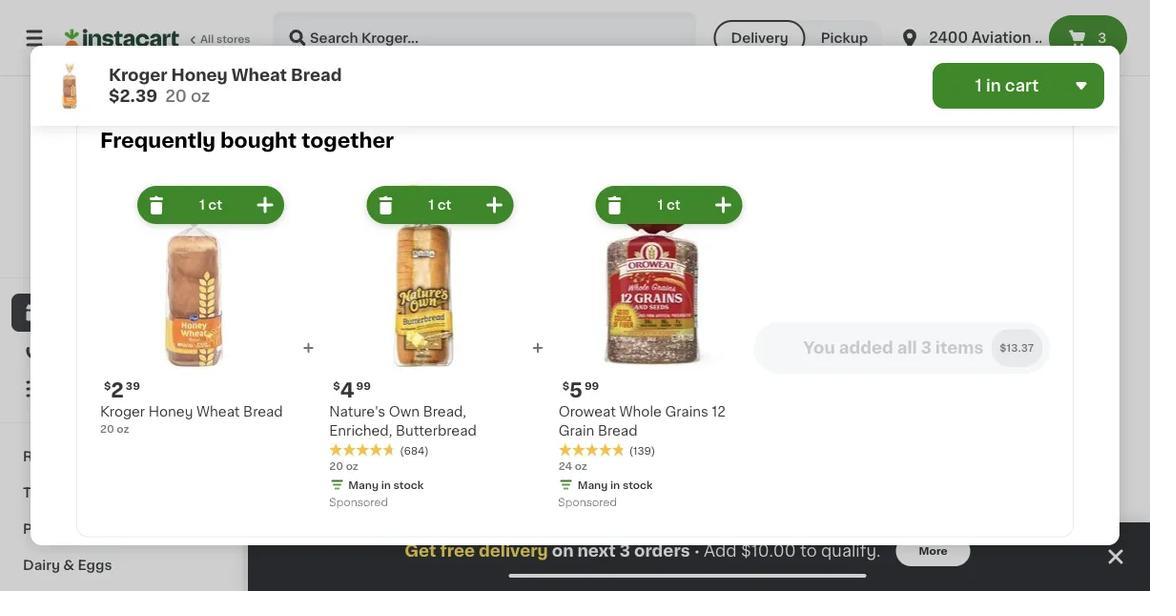 Task type: describe. For each thing, give the bounding box(es) containing it.
•
[[694, 544, 700, 559]]

2 vertical spatial honey
[[149, 406, 193, 419]]

shop
[[53, 306, 89, 320]]

buy it again
[[53, 344, 134, 358]]

it
[[84, 344, 93, 358]]

grains
[[665, 406, 709, 419]]

bought
[[220, 130, 297, 150]]

stock for ★★★★★
[[519, 329, 549, 340]]

16.8 oz
[[896, 65, 933, 75]]

1 vertical spatial 2
[[111, 380, 124, 400]]

view pricing policy link
[[65, 210, 179, 225]]

many in stock for ★★★★★
[[474, 329, 549, 340]]

sponsored badge image inside item carousel region
[[791, 326, 849, 337]]

treatment tracker modal dialog
[[248, 523, 1151, 592]]

20 oz for (12)
[[960, 329, 989, 340]]

ct for the increment quantity of oroweat whole grains 12 grain bread 'image'
[[667, 199, 681, 212]]

1 in cart
[[976, 78, 1040, 94]]

bread inside oroweat whole grains 12 grain bread
[[598, 425, 638, 438]]

1 1 ct from the left
[[199, 199, 222, 212]]

in for (139)
[[611, 480, 620, 491]]

bread inside kroger classic white enriched bread
[[349, 274, 389, 287]]

many in stock for (139)
[[578, 480, 653, 491]]

lists link
[[11, 370, 232, 408]]

5
[[570, 380, 583, 400]]

many inside 'button'
[[706, 47, 737, 58]]

kroger classic white enriched bread button
[[286, 67, 439, 328]]

1 inside field
[[976, 78, 983, 94]]

whitewheat
[[960, 274, 1042, 287]]

0 vertical spatial to
[[141, 250, 152, 261]]

lists
[[53, 383, 86, 396]]

view
[[65, 212, 91, 223]]

more
[[919, 546, 948, 557]]

oz inside "kroger honey wheat bread $2.39 20 oz"
[[191, 88, 210, 104]]

1 ct for 5
[[658, 199, 681, 212]]

sponsored badge image for 4
[[330, 498, 387, 509]]

on
[[552, 543, 574, 560]]

service type group
[[714, 20, 884, 56]]

enriched
[[286, 274, 346, 287]]

increment quantity of nature's own bread, enriched, butterbread image
[[483, 194, 506, 217]]

shop link
[[11, 294, 232, 332]]

20 inside nature's own whitewheat healthy white bread, sliced white bread, 20 oz loaf
[[1049, 312, 1066, 326]]

9 ct button
[[791, 67, 944, 325]]

more button
[[897, 536, 971, 567]]

orders
[[634, 543, 690, 560]]

delivery
[[731, 31, 789, 45]]

stock for (139)
[[623, 480, 653, 491]]

all stores
[[200, 34, 251, 44]]

remove oroweat whole grains 12 grain bread image
[[604, 194, 627, 217]]

sponsored badge image for 5
[[559, 498, 617, 509]]

1 ct for 4
[[429, 199, 452, 212]]

pickup
[[821, 31, 869, 45]]

$2.39 element
[[286, 227, 439, 252]]

2400
[[930, 31, 969, 45]]

instacart logo image
[[65, 27, 179, 50]]

(684)
[[400, 446, 429, 456]]

nature's own bread, enriched, butterbread for (684)
[[330, 406, 477, 438]]

39 inside item carousel region
[[649, 231, 663, 241]]

dairy & eggs
[[23, 559, 112, 573]]

kroger inside product group
[[100, 406, 145, 419]]

satisfaction
[[80, 231, 144, 242]]

healthy
[[1045, 274, 1098, 287]]

20 inside "kroger honey wheat bread $2.39 20 oz"
[[165, 88, 187, 104]]

1 for increment quantity of kroger honey wheat bread icon
[[199, 199, 205, 212]]

item carousel region containing bread
[[286, 0, 1113, 364]]

99 for ★★★★★
[[482, 231, 496, 241]]

frequently
[[100, 130, 216, 150]]

pricing
[[93, 212, 131, 223]]

enriched, for ★★★★★
[[455, 274, 518, 287]]

recipes
[[23, 450, 79, 464]]

loaf
[[960, 331, 989, 345]]

add kroger plus to save
[[52, 250, 180, 261]]

all stores link
[[65, 11, 252, 65]]

get
[[405, 543, 437, 560]]

save
[[155, 250, 180, 261]]

kroger down satisfaction
[[76, 250, 113, 261]]

thanksgiving essentials
[[23, 487, 188, 500]]

0 horizontal spatial kroger honey wheat bread 20 oz
[[100, 406, 283, 435]]

(12)
[[1030, 314, 1049, 325]]

9
[[791, 312, 798, 322]]

produce link
[[11, 511, 232, 548]]

stores
[[217, 34, 251, 44]]

delivery
[[479, 543, 548, 560]]

thanksgiving essentials link
[[11, 475, 232, 511]]

fruit
[[286, 389, 336, 409]]

kroger classic white enriched bread
[[286, 255, 426, 287]]

frequently bought together
[[100, 130, 394, 150]]

2 vertical spatial white
[[960, 312, 999, 326]]

2400 aviation dr button
[[899, 11, 1053, 65]]

1 for the increment quantity of oroweat whole grains 12 grain bread 'image'
[[658, 199, 664, 212]]

aviation
[[972, 31, 1032, 45]]

&
[[63, 559, 74, 573]]

together
[[302, 130, 394, 150]]

12
[[712, 406, 726, 419]]

essentials
[[118, 487, 188, 500]]

many in stock button
[[687, 0, 881, 64]]

product group containing 5
[[559, 182, 747, 514]]

2400 aviation dr
[[930, 31, 1053, 45]]

0 vertical spatial kroger honey wheat bread 20 oz
[[623, 255, 763, 303]]

dairy & eggs link
[[11, 548, 232, 584]]

20 oz for (684)
[[330, 461, 359, 472]]

enriched, for (684)
[[330, 425, 392, 438]]

16.8
[[896, 65, 918, 75]]

$ for ★★★★★
[[458, 231, 465, 241]]

1 for increment quantity of nature's own bread, enriched, butterbread image
[[429, 199, 434, 212]]

thanksgiving
[[23, 487, 114, 500]]

produce
[[23, 523, 81, 536]]

kroger honey wheat bread $2.39 20 oz
[[109, 67, 342, 104]]

item carousel region containing fruit juice
[[286, 380, 1113, 592]]



Task type: vqa. For each thing, say whether or not it's contained in the screenshot.
Crest 3D White Advanced Radiant Mint, Toothpaste
no



Task type: locate. For each thing, give the bounding box(es) containing it.
1 vertical spatial 3
[[620, 543, 631, 560]]

1 horizontal spatial butterbread
[[521, 274, 602, 287]]

whole
[[620, 406, 662, 419]]

$3.99 element
[[960, 227, 1113, 252]]

oz
[[921, 65, 933, 75], [191, 88, 210, 104], [639, 293, 652, 303], [471, 310, 484, 321], [1069, 312, 1085, 326], [976, 329, 989, 340], [117, 424, 129, 435], [346, 461, 359, 472], [575, 461, 588, 472]]

product group containing 9 ct
[[791, 67, 944, 342]]

kroger
[[109, 67, 168, 83], [98, 190, 145, 203], [76, 250, 113, 261], [286, 255, 331, 268], [623, 255, 668, 268], [100, 406, 145, 419]]

bread inside "kroger honey wheat bread $2.39 20 oz"
[[291, 67, 342, 83]]

39
[[649, 231, 663, 241], [126, 381, 140, 392]]

3 button
[[1050, 15, 1128, 61]]

1 vertical spatial 39
[[126, 381, 140, 392]]

kroger inside kroger classic white enriched bread
[[286, 255, 331, 268]]

ct left increment quantity of nature's own bread, enriched, butterbread image
[[438, 199, 452, 212]]

0 vertical spatial 20 oz
[[455, 310, 484, 321]]

2 vertical spatial 20 oz
[[330, 461, 359, 472]]

$ 5 99
[[563, 380, 599, 400]]

0 horizontal spatial own
[[389, 406, 420, 419]]

24 oz
[[559, 461, 588, 472]]

100% satisfaction guarantee
[[49, 231, 202, 242]]

many inside item carousel region
[[474, 329, 504, 340]]

0 horizontal spatial 4
[[340, 380, 355, 400]]

$ 4 99 inside item carousel region
[[458, 230, 496, 250]]

stock for (684)
[[394, 480, 424, 491]]

3 right the dr
[[1098, 31, 1107, 45]]

butterbread
[[521, 274, 602, 287], [396, 425, 477, 438]]

remove nature's own bread, enriched, butterbread image
[[374, 194, 397, 217]]

0 vertical spatial white
[[387, 255, 426, 268]]

0 horizontal spatial 3
[[620, 543, 631, 560]]

own for (12)
[[1019, 255, 1050, 268]]

buy
[[53, 344, 81, 358]]

bread, inside product group
[[423, 406, 467, 419]]

product group containing 4
[[330, 182, 517, 514]]

many in stock for (684)
[[349, 480, 424, 491]]

dr
[[1035, 31, 1053, 45]]

0 vertical spatial wheat
[[232, 67, 287, 83]]

pickup button
[[806, 20, 884, 56]]

1 horizontal spatial $ 4 99
[[458, 230, 496, 250]]

remove kroger honey wheat bread image
[[145, 194, 168, 217]]

own for (684)
[[389, 406, 420, 419]]

1 vertical spatial honey
[[671, 255, 716, 268]]

butterbread for ★★★★★
[[521, 274, 602, 287]]

enriched, inside item carousel region
[[455, 274, 518, 287]]

classic
[[335, 255, 383, 268]]

next
[[578, 543, 616, 560]]

0 horizontal spatial 1 ct
[[199, 199, 222, 212]]

eggs
[[78, 559, 112, 573]]

nature's own whitewheat healthy white bread, sliced white bread, 20 oz loaf
[[960, 255, 1098, 345]]

own
[[514, 255, 545, 268], [1019, 255, 1050, 268], [389, 406, 420, 419]]

increment quantity of oroweat whole grains 12 grain bread image
[[712, 194, 735, 217]]

0 horizontal spatial butterbread
[[396, 425, 477, 438]]

1 horizontal spatial kroger honey wheat bread 20 oz
[[623, 255, 763, 303]]

0 vertical spatial 2
[[634, 230, 647, 250]]

honey up the "recipes" link
[[149, 406, 193, 419]]

white inside kroger classic white enriched bread
[[387, 255, 426, 268]]

2 horizontal spatial own
[[1019, 255, 1050, 268]]

buy it again link
[[11, 332, 232, 370]]

add button for fruit juice
[[1033, 454, 1107, 488]]

0 vertical spatial item carousel region
[[286, 0, 1113, 364]]

1 horizontal spatial 99
[[482, 231, 496, 241]]

1 horizontal spatial 39
[[649, 231, 663, 241]]

oroweat whole grains 12 grain bread
[[559, 406, 726, 438]]

grain
[[559, 425, 595, 438]]

nature's for ★★★★★
[[455, 255, 511, 268]]

many for (684)
[[349, 480, 379, 491]]

3 1 ct from the left
[[658, 199, 681, 212]]

product group
[[791, 67, 944, 342], [960, 67, 1113, 345], [100, 182, 288, 437], [330, 182, 517, 514], [559, 182, 747, 514], [286, 448, 439, 592], [455, 448, 608, 592], [960, 448, 1113, 592]]

product group containing 2
[[100, 182, 288, 437]]

in
[[739, 47, 749, 58], [986, 78, 1002, 94], [506, 329, 516, 340], [381, 480, 391, 491], [611, 480, 620, 491]]

None search field
[[273, 11, 697, 65]]

1 vertical spatial $ 2 39
[[104, 380, 140, 400]]

nature's for (684)
[[330, 406, 386, 419]]

to
[[141, 250, 152, 261], [801, 543, 817, 560]]

2 vertical spatial wheat
[[197, 406, 240, 419]]

1 vertical spatial 4
[[340, 380, 355, 400]]

1 vertical spatial kroger honey wheat bread 20 oz
[[100, 406, 283, 435]]

0 horizontal spatial sponsored badge image
[[330, 498, 387, 509]]

0 horizontal spatial to
[[141, 250, 152, 261]]

ct left increment quantity of kroger honey wheat bread icon
[[208, 199, 222, 212]]

$ for (139)
[[563, 381, 570, 392]]

many for (139)
[[578, 480, 608, 491]]

white up loaf
[[960, 312, 999, 326]]

stock inside 'button'
[[752, 47, 782, 58]]

ct inside button
[[801, 312, 812, 322]]

0 vertical spatial butterbread
[[521, 274, 602, 287]]

enriched, down juice
[[330, 425, 392, 438]]

kroger up $2.39
[[109, 67, 168, 83]]

many
[[706, 47, 737, 58], [474, 329, 504, 340], [349, 480, 379, 491], [578, 480, 608, 491]]

to inside the treatment tracker modal dialog
[[801, 543, 817, 560]]

100% satisfaction guarantee button
[[30, 225, 214, 244]]

99 down increment quantity of nature's own bread, enriched, butterbread image
[[482, 231, 496, 241]]

24
[[559, 461, 573, 472]]

kroger down remove oroweat whole grains 12 grain bread image
[[623, 255, 668, 268]]

white down whitewheat
[[960, 293, 999, 306]]

kroger up view pricing policy link
[[98, 190, 145, 203]]

0 horizontal spatial 39
[[126, 381, 140, 392]]

1 horizontal spatial 3
[[1098, 31, 1107, 45]]

1 horizontal spatial to
[[801, 543, 817, 560]]

4 for (684)
[[340, 380, 355, 400]]

1 vertical spatial 20 oz
[[960, 329, 989, 340]]

1 horizontal spatial 20 oz
[[455, 310, 484, 321]]

add button for bread
[[1033, 72, 1107, 107]]

1 ct right remove nature's own bread, enriched, butterbread image on the top of page
[[429, 199, 452, 212]]

1 ct right remove oroweat whole grains 12 grain bread image
[[658, 199, 681, 212]]

kroger honey wheat bread 20 oz up the "recipes" link
[[100, 406, 283, 435]]

in inside 'button'
[[739, 47, 749, 58]]

recipes link
[[11, 439, 232, 475]]

$ 4 99 for (684)
[[333, 380, 371, 400]]

4
[[465, 230, 480, 250], [340, 380, 355, 400]]

plus
[[116, 250, 139, 261]]

2 horizontal spatial 1 ct
[[658, 199, 681, 212]]

in inside field
[[986, 78, 1002, 94]]

★★★★★
[[896, 47, 963, 60], [896, 47, 963, 60], [455, 292, 521, 306], [455, 292, 521, 306], [960, 311, 1026, 325], [960, 311, 1026, 325], [330, 443, 396, 457], [330, 443, 396, 457], [559, 443, 626, 457], [559, 443, 626, 457]]

get free delivery on next 3 orders • add $10.00 to qualify.
[[405, 543, 881, 560]]

0 horizontal spatial 20 oz
[[330, 461, 359, 472]]

0 vertical spatial $ 2 39
[[627, 230, 663, 250]]

2 item carousel region from the top
[[286, 380, 1113, 592]]

99
[[482, 231, 496, 241], [356, 381, 371, 392], [585, 381, 599, 392]]

honey down all
[[171, 67, 228, 83]]

nature's
[[455, 255, 511, 268], [960, 255, 1016, 268], [330, 406, 386, 419]]

in for ★★★★★
[[506, 329, 516, 340]]

ct left the increment quantity of oroweat whole grains 12 grain bread 'image'
[[667, 199, 681, 212]]

nature's own bread, enriched, butterbread down increment quantity of nature's own bread, enriched, butterbread image
[[455, 255, 602, 287]]

1 horizontal spatial 2
[[634, 230, 647, 250]]

nature's own bread, enriched, butterbread for ★★★★★
[[455, 255, 602, 287]]

nature's inside product group
[[330, 406, 386, 419]]

kroger logo image
[[80, 99, 164, 183]]

1 up guarantee
[[199, 199, 205, 212]]

1
[[976, 78, 983, 94], [199, 199, 205, 212], [429, 199, 434, 212], [658, 199, 664, 212]]

increment quantity of kroger honey wheat bread image
[[254, 194, 277, 217]]

nature's own bread, enriched, butterbread up (684) on the left of the page
[[330, 406, 477, 438]]

wheat inside "kroger honey wheat bread $2.39 20 oz"
[[232, 67, 287, 83]]

1 horizontal spatial $ 2 39
[[627, 230, 663, 250]]

0 vertical spatial honey
[[171, 67, 228, 83]]

$10.00
[[741, 543, 796, 560]]

1 horizontal spatial 4
[[465, 230, 480, 250]]

1 horizontal spatial 1 ct
[[429, 199, 452, 212]]

add inside the treatment tracker modal dialog
[[704, 543, 737, 560]]

1 vertical spatial nature's own bread, enriched, butterbread
[[330, 406, 477, 438]]

oroweat
[[559, 406, 616, 419]]

0 vertical spatial 3
[[1098, 31, 1107, 45]]

qualify.
[[822, 543, 881, 560]]

nature's for (12)
[[960, 255, 1016, 268]]

wheat down the increment quantity of oroweat whole grains 12 grain bread 'image'
[[719, 255, 763, 268]]

butterbread for (684)
[[396, 425, 477, 438]]

20 oz inside product group
[[330, 461, 359, 472]]

oz inside nature's own whitewheat healthy white bread, sliced white bread, 20 oz loaf
[[1069, 312, 1085, 326]]

dairy
[[23, 559, 60, 573]]

$2.39
[[109, 88, 158, 104]]

free
[[440, 543, 475, 560]]

kroger honey wheat bread 20 oz down the increment quantity of oroweat whole grains 12 grain bread 'image'
[[623, 255, 763, 303]]

0 vertical spatial nature's own bread, enriched, butterbread
[[455, 255, 602, 287]]

2
[[634, 230, 647, 250], [111, 380, 124, 400]]

1 ct up guarantee
[[199, 199, 222, 212]]

enriched, inside product group
[[330, 425, 392, 438]]

nature's own bread, enriched, butterbread inside item carousel region
[[455, 255, 602, 287]]

1 horizontal spatial nature's
[[455, 255, 511, 268]]

100%
[[49, 231, 78, 242]]

kroger up enriched
[[286, 255, 331, 268]]

kroger link
[[80, 99, 164, 206]]

ct for increment quantity of kroger honey wheat bread icon
[[208, 199, 222, 212]]

20 oz
[[455, 310, 484, 321], [960, 329, 989, 340], [330, 461, 359, 472]]

1 vertical spatial item carousel region
[[286, 380, 1113, 592]]

2 1 ct from the left
[[429, 199, 452, 212]]

$ for (684)
[[333, 381, 340, 392]]

1 vertical spatial white
[[960, 293, 999, 306]]

honey inside "kroger honey wheat bread $2.39 20 oz"
[[171, 67, 228, 83]]

white right classic at the left top of the page
[[387, 255, 426, 268]]

to right plus
[[141, 250, 152, 261]]

0 horizontal spatial enriched,
[[330, 425, 392, 438]]

in for (684)
[[381, 480, 391, 491]]

1 horizontal spatial sponsored badge image
[[559, 498, 617, 509]]

2 horizontal spatial 20 oz
[[960, 329, 989, 340]]

all
[[200, 34, 214, 44]]

wheat down 'stores'
[[232, 67, 287, 83]]

$ inside $ 5 99
[[563, 381, 570, 392]]

1 vertical spatial wheat
[[719, 255, 763, 268]]

2 horizontal spatial nature's
[[960, 255, 1016, 268]]

1 vertical spatial butterbread
[[396, 425, 477, 438]]

1 right remove nature's own bread, enriched, butterbread image on the top of page
[[429, 199, 434, 212]]

enriched,
[[455, 274, 518, 287], [330, 425, 392, 438]]

99 for (684)
[[356, 381, 371, 392]]

ct for increment quantity of nature's own bread, enriched, butterbread image
[[438, 199, 452, 212]]

sliced
[[1049, 293, 1090, 306]]

0 horizontal spatial 2
[[111, 380, 124, 400]]

enriched, down increment quantity of nature's own bread, enriched, butterbread image
[[455, 274, 518, 287]]

(139)
[[629, 446, 656, 456]]

policy
[[134, 212, 167, 223]]

kroger inside "kroger honey wheat bread $2.39 20 oz"
[[109, 67, 168, 83]]

0 vertical spatial enriched,
[[455, 274, 518, 287]]

4 for ★★★★★
[[465, 230, 480, 250]]

white
[[387, 255, 426, 268], [960, 293, 999, 306], [960, 312, 999, 326]]

1 in cart field
[[933, 63, 1105, 109]]

stock
[[752, 47, 782, 58], [519, 329, 549, 340], [394, 480, 424, 491], [623, 480, 653, 491]]

sponsored badge image
[[791, 326, 849, 337], [330, 498, 387, 509], [559, 498, 617, 509]]

many in stock
[[706, 47, 782, 58], [474, 329, 549, 340], [349, 480, 424, 491], [578, 480, 653, 491]]

0 vertical spatial 4
[[465, 230, 480, 250]]

9 ct
[[791, 312, 812, 322]]

add kroger plus to save link
[[52, 248, 192, 263]]

0 horizontal spatial $ 2 39
[[104, 380, 140, 400]]

1 horizontal spatial own
[[514, 255, 545, 268]]

$ 4 99 for ★★★★★
[[458, 230, 496, 250]]

many in stock inside 'button'
[[706, 47, 782, 58]]

0 vertical spatial $ 4 99
[[458, 230, 496, 250]]

guarantee
[[147, 231, 202, 242]]

0 horizontal spatial nature's
[[330, 406, 386, 419]]

99 right '5'
[[585, 381, 599, 392]]

1 vertical spatial enriched,
[[330, 425, 392, 438]]

own for ★★★★★
[[514, 255, 545, 268]]

to right $10.00
[[801, 543, 817, 560]]

2 horizontal spatial 99
[[585, 381, 599, 392]]

honey down the increment quantity of oroweat whole grains 12 grain bread 'image'
[[671, 255, 716, 268]]

0 horizontal spatial 99
[[356, 381, 371, 392]]

99 for (139)
[[585, 381, 599, 392]]

1 item carousel region from the top
[[286, 0, 1113, 364]]

fruit juice
[[286, 389, 399, 409]]

nature's inside nature's own whitewheat healthy white bread, sliced white bread, 20 oz loaf
[[960, 255, 1016, 268]]

3
[[1098, 31, 1107, 45], [620, 543, 631, 560]]

3 inside the 3 button
[[1098, 31, 1107, 45]]

0 horizontal spatial $ 4 99
[[333, 380, 371, 400]]

1 vertical spatial to
[[801, 543, 817, 560]]

ct right 9 at the right
[[801, 312, 812, 322]]

1 horizontal spatial enriched,
[[455, 274, 518, 287]]

item carousel region
[[286, 0, 1113, 364], [286, 380, 1113, 592]]

1 right remove oroweat whole grains 12 grain bread image
[[658, 199, 664, 212]]

99 inside $ 5 99
[[585, 381, 599, 392]]

kroger up the "recipes" link
[[100, 406, 145, 419]]

wheat
[[232, 67, 287, 83], [719, 255, 763, 268], [197, 406, 240, 419]]

1 left cart
[[976, 78, 983, 94]]

$ 2 39 inside item carousel region
[[627, 230, 663, 250]]

own inside nature's own whitewheat healthy white bread, sliced white bread, 20 oz loaf
[[1019, 255, 1050, 268]]

view pricing policy
[[65, 212, 167, 223]]

bread,
[[548, 255, 592, 268], [1002, 293, 1045, 306], [1002, 312, 1045, 326], [423, 406, 467, 419]]

1 vertical spatial $ 4 99
[[333, 380, 371, 400]]

20
[[165, 88, 187, 104], [623, 293, 637, 303], [455, 310, 469, 321], [1049, 312, 1066, 326], [960, 329, 974, 340], [100, 424, 114, 435], [330, 461, 344, 472]]

2 horizontal spatial sponsored badge image
[[791, 326, 849, 337]]

juice
[[340, 389, 399, 409]]

3 right next
[[620, 543, 631, 560]]

$ 4 99 inside product group
[[333, 380, 371, 400]]

0 vertical spatial 39
[[649, 231, 663, 241]]

20 oz for ★★★★★
[[455, 310, 484, 321]]

cart
[[1006, 78, 1040, 94]]

bread
[[286, 7, 349, 27], [291, 67, 342, 83], [349, 274, 389, 287], [623, 274, 663, 287], [243, 406, 283, 419], [598, 425, 638, 438]]

many for ★★★★★
[[474, 329, 504, 340]]

again
[[96, 344, 134, 358]]

3 inside the treatment tracker modal dialog
[[620, 543, 631, 560]]

wheat left fruit at the bottom left
[[197, 406, 240, 419]]

99 right fruit at the bottom left
[[356, 381, 371, 392]]

delivery button
[[714, 20, 806, 56]]



